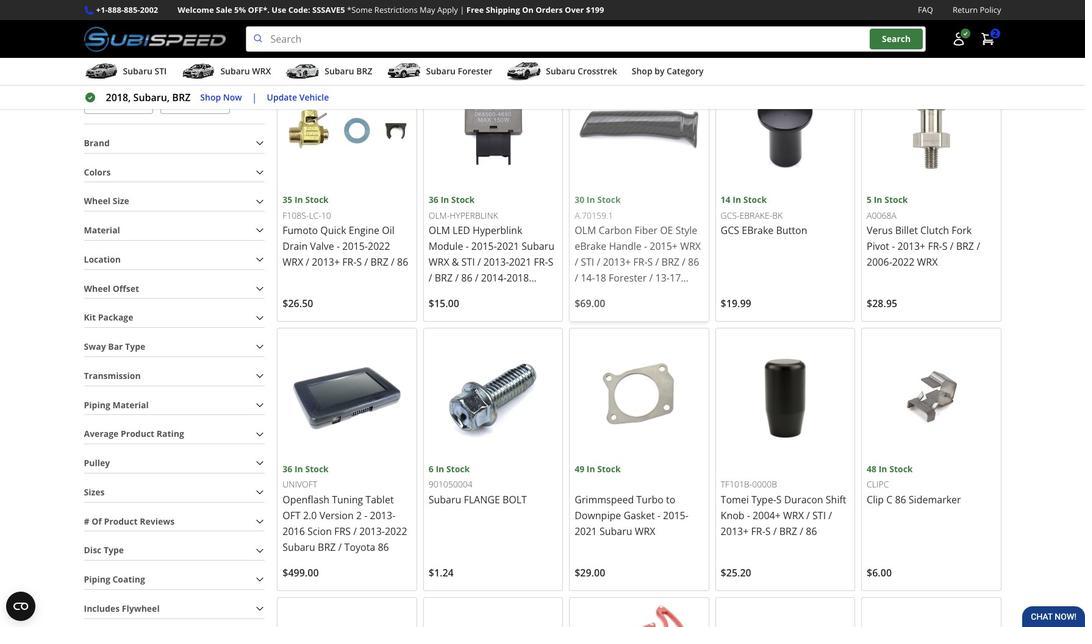 Task type: describe. For each thing, give the bounding box(es) containing it.
86 inside 48 in stock clipc clip c 86 sidemarker
[[895, 493, 906, 507]]

stock for button
[[743, 194, 767, 206]]

grimmspeed turbo to downpipe gasket - 2015-2021 subaru wrx image
[[575, 334, 704, 463]]

0000b
[[752, 479, 777, 490]]

in for module
[[441, 194, 449, 206]]

maximum slider
[[253, 52, 265, 65]]

piping coating
[[84, 574, 145, 586]]

shop now
[[200, 91, 242, 103]]

over
[[565, 4, 584, 15]]

a subaru brz thumbnail image image
[[286, 62, 320, 81]]

subaru crosstrek
[[546, 65, 617, 77]]

# of product reviews button
[[84, 513, 265, 531]]

olm led hyperblink module - 2015-2021 subaru wrx & sti / 2013-2021 fr-s / brz / 86 / 2014-2018 forester / 2013-2017 crosstrek / 2012-2016 impreza / 2010-2014 outback image
[[429, 65, 558, 194]]

stock for engine
[[305, 194, 329, 206]]

hyperblink
[[450, 210, 498, 221]]

flywheel
[[122, 603, 160, 615]]

fumoto quick engine oil drain valve - 2015-2022 wrx / 2013+ fr-s / brz / 86 image
[[283, 65, 412, 194]]

- inside 36 in stock univoft openflash tuning tablet oft 2.0 version 2 - 2013- 2016 scion frs / 2013-2022 subaru brz / toyota 86
[[364, 509, 367, 523]]

update vehicle button
[[267, 91, 329, 105]]

$199
[[586, 4, 604, 15]]

price
[[84, 30, 105, 42]]

apply
[[437, 4, 458, 15]]

2018, subaru, brz
[[106, 91, 191, 104]]

includes flywheel
[[84, 603, 160, 615]]

brz inside "5 in stock a0068a verus billet clutch fork pivot - 2013+ fr-s / brz / 2006-2022 wrx"
[[956, 240, 974, 253]]

olm inside 36 in stock olm-hyperblink olm led hyperblink module - 2015-2021 subaru wrx & sti / 2013-2021 fr-s / brz / 86 / 2014-2018 forester / 2013-2017 crosstrek / 2012-2016 impreza / 2010-2014 outback
[[429, 224, 450, 237]]

sort by:
[[874, 11, 906, 23]]

2 inside 36 in stock univoft openflash tuning tablet oft 2.0 version 2 - 2013- 2016 scion frs / 2013-2022 subaru brz / toyota 86
[[356, 509, 362, 523]]

type inside disc type dropdown button
[[104, 545, 124, 556]]

$1.24
[[429, 567, 454, 580]]

wrx inside tf101b-0000b tomei type-s duracon shift knob - 2004+ wrx / sti / 2013+ fr-s / brz / 86
[[783, 509, 804, 523]]

return policy link
[[953, 4, 1001, 17]]

2013- down tablet
[[370, 509, 395, 523]]

tomei type-s duracon shift knob - 2004+ wrx / sti / 2013+ fr-s / brz / 86 image
[[721, 334, 850, 463]]

subaru wrx
[[220, 65, 271, 77]]

kit package button
[[84, 309, 265, 328]]

*some
[[347, 4, 372, 15]]

stock inside 6 in stock 901050004 subaru flange bolt
[[446, 463, 470, 475]]

$19.99
[[721, 297, 751, 311]]

2015- inside 36 in stock olm-hyperblink olm led hyperblink module - 2015-2021 subaru wrx & sti / 2013-2021 fr-s / brz / 86 / 2014-2018 forester / 2013-2017 crosstrek / 2012-2016 impreza / 2010-2014 outback
[[471, 240, 497, 253]]

+1-888-885-2002
[[96, 4, 158, 15]]

13-
[[655, 272, 670, 285]]

minimum slider
[[84, 52, 96, 65]]

5%
[[234, 4, 246, 15]]

in right 49
[[587, 463, 595, 475]]

subaru crosstrek button
[[507, 60, 617, 85]]

downpipe
[[575, 509, 621, 523]]

stock inside 48 in stock clipc clip c 86 sidemarker
[[889, 463, 913, 475]]

brz down max
[[172, 91, 191, 104]]

piping material button
[[84, 396, 265, 415]]

2 inside button
[[993, 28, 998, 39]]

subaru down only compatible to my vehicle on the top
[[325, 65, 354, 77]]

tuning
[[332, 493, 363, 507]]

2018
[[507, 272, 529, 285]]

2015- inside grimmspeed turbo to downpipe gasket - 2015- 2021 subaru wrx
[[663, 509, 689, 523]]

olm-
[[429, 210, 450, 221]]

- inside 35 in stock f108s-lc-10 fumoto quick engine oil drain valve - 2015-2022 wrx / 2013+ fr-s / brz / 86
[[337, 240, 340, 253]]

use
[[272, 4, 286, 15]]

$15.00
[[429, 297, 459, 311]]

subaru brz button
[[286, 60, 372, 85]]

s inside "5 in stock a0068a verus billet clutch fork pivot - 2013+ fr-s / brz / 2006-2022 wrx"
[[942, 240, 948, 253]]

- inside "5 in stock a0068a verus billet clutch fork pivot - 2013+ fr-s / brz / 2006-2022 wrx"
[[892, 240, 895, 253]]

forester inside 36 in stock olm-hyperblink olm led hyperblink module - 2015-2021 subaru wrx & sti / 2013-2021 fr-s / brz / 86 / 2014-2018 forester / 2013-2017 crosstrek / 2012-2016 impreza / 2010-2014 outback
[[429, 288, 467, 301]]

olm inside "30 in stock a.70159.1 olm carbon fiber oe style ebrake handle - 2015+ wrx / sti / 2013+ fr-s / brz / 86 / 14-18 forester / 13-17 crosstrek"
[[575, 224, 596, 237]]

2022 inside 36 in stock univoft openflash tuning tablet oft 2.0 version 2 - 2013- 2016 scion frs / 2013-2022 subaru brz / toyota 86
[[385, 525, 407, 538]]

rating
[[157, 428, 184, 440]]

- inside tf101b-0000b tomei type-s duracon shift knob - 2004+ wrx / sti / 2013+ fr-s / brz / 86
[[747, 509, 750, 523]]

0 horizontal spatial |
[[252, 91, 257, 104]]

includes
[[84, 603, 120, 615]]

transmission
[[84, 370, 141, 382]]

subaru forester
[[426, 65, 492, 77]]

36 for openflash
[[283, 463, 292, 475]]

subispeed mk2 automatic flappy paddle extensions image
[[575, 603, 704, 628]]

2012-
[[481, 303, 506, 317]]

stock right 49
[[597, 463, 621, 475]]

material inside 'dropdown button'
[[113, 399, 149, 411]]

grimmspeed
[[575, 493, 634, 507]]

f108s-
[[283, 210, 309, 221]]

subaru right a subaru forester thumbnail image
[[426, 65, 456, 77]]

drain
[[283, 240, 308, 253]]

sway bar type
[[84, 341, 145, 353]]

frs
[[334, 525, 351, 538]]

material button
[[84, 221, 265, 240]]

disc type button
[[84, 542, 265, 561]]

2022 inside "5 in stock a0068a verus billet clutch fork pivot - 2013+ fr-s / brz / 2006-2022 wrx"
[[892, 256, 915, 269]]

1 vertical spatial product
[[104, 516, 138, 527]]

2021 inside grimmspeed turbo to downpipe gasket - 2015- 2021 subaru wrx
[[575, 525, 597, 538]]

30 in stock a.70159.1 olm carbon fiber oe style ebrake handle - 2015+ wrx / sti / 2013+ fr-s / brz / 86 / 14-18 forester / 13-17 crosstrek
[[575, 194, 701, 301]]

button image
[[951, 32, 966, 46]]

bk
[[772, 210, 783, 221]]

disc type
[[84, 545, 124, 556]]

package
[[98, 312, 133, 323]]

may
[[420, 4, 435, 15]]

86 inside 35 in stock f108s-lc-10 fumoto quick engine oil drain valve - 2015-2022 wrx / 2013+ fr-s / brz / 86
[[397, 256, 408, 269]]

1 vertical spatial 2021
[[509, 256, 531, 269]]

stock for pivot
[[885, 194, 908, 206]]

valve
[[310, 240, 334, 253]]

wheel offset button
[[84, 280, 265, 298]]

1887
[[277, 11, 297, 23]]

search input field
[[246, 26, 926, 52]]

in for engine
[[295, 194, 303, 206]]

2014
[[500, 319, 522, 333]]

verus billet clutch fork pivot - 2013+ fr-s / brz / 2006-2022 wrx image
[[867, 65, 996, 194]]

verus
[[867, 224, 893, 237]]

update vehicle
[[267, 91, 329, 103]]

return policy
[[953, 4, 1001, 15]]

quick
[[320, 224, 346, 237]]

oft
[[283, 509, 301, 523]]

14
[[721, 194, 731, 206]]

shift
[[826, 493, 846, 507]]

crosstrek inside "30 in stock a.70159.1 olm carbon fiber oe style ebrake handle - 2015+ wrx / sti / 2013+ fr-s / brz / 86 / 14-18 forester / 13-17 crosstrek"
[[575, 288, 618, 301]]

in inside 6 in stock 901050004 subaru flange bolt
[[436, 463, 444, 475]]

faq link
[[918, 4, 933, 17]]

brand
[[84, 137, 110, 149]]

0 vertical spatial 2021
[[497, 240, 519, 253]]

policy
[[980, 4, 1001, 15]]

search
[[882, 33, 911, 45]]

a0068a
[[867, 210, 897, 221]]

only
[[277, 37, 296, 49]]

2013- up the toyota
[[359, 525, 385, 538]]

sti inside "30 in stock a.70159.1 olm carbon fiber oe style ebrake handle - 2015+ wrx / sti / 2013+ fr-s / brz / 86 / 14-18 forester / 13-17 crosstrek"
[[581, 256, 594, 269]]

2016 inside 36 in stock olm-hyperblink olm led hyperblink module - 2015-2021 subaru wrx & sti / 2013-2021 fr-s / brz / 86 / 2014-2018 forester / 2013-2017 crosstrek / 2012-2016 impreza / 2010-2014 outback
[[506, 303, 528, 317]]

35 in stock f108s-lc-10 fumoto quick engine oil drain valve - 2015-2022 wrx / 2013+ fr-s / brz / 86
[[283, 194, 408, 269]]

shop for shop now
[[200, 91, 221, 103]]

reset button
[[240, 83, 265, 112]]

sway bar type button
[[84, 338, 265, 357]]

fr- inside "5 in stock a0068a verus billet clutch fork pivot - 2013+ fr-s / brz / 2006-2022 wrx"
[[928, 240, 942, 253]]

stock for module
[[451, 194, 475, 206]]

crosstrek inside dropdown button
[[578, 65, 617, 77]]

brz inside subaru brz dropdown button
[[356, 65, 372, 77]]

48 in stock clipc clip c 86 sidemarker
[[867, 463, 961, 507]]

brz inside tf101b-0000b tomei type-s duracon shift knob - 2004+ wrx / sti / 2013+ fr-s / brz / 86
[[779, 525, 797, 538]]

subaru inside 6 in stock 901050004 subaru flange bolt
[[429, 493, 461, 507]]

$28.95
[[867, 297, 897, 311]]

wrx inside 35 in stock f108s-lc-10 fumoto quick engine oil drain valve - 2015-2022 wrx / 2013+ fr-s / brz / 86
[[283, 256, 303, 269]]

2017
[[501, 288, 523, 301]]

sale
[[216, 4, 232, 15]]

led
[[453, 224, 470, 237]]

wrx inside "30 in stock a.70159.1 olm carbon fiber oe style ebrake handle - 2015+ wrx / sti / 2013+ fr-s / brz / 86 / 14-18 forester / 13-17 crosstrek"
[[680, 240, 701, 253]]

2015+
[[650, 240, 678, 253]]

10
[[321, 210, 331, 221]]

- inside "30 in stock a.70159.1 olm carbon fiber oe style ebrake handle - 2015+ wrx / sti / 2013+ fr-s / brz / 86 / 14-18 forester / 13-17 crosstrek"
[[644, 240, 647, 253]]

wrx inside "5 in stock a0068a verus billet clutch fork pivot - 2013+ fr-s / brz / 2006-2022 wrx"
[[917, 256, 938, 269]]

18
[[595, 272, 606, 285]]

restrictions
[[374, 4, 418, 15]]

forester inside "30 in stock a.70159.1 olm carbon fiber oe style ebrake handle - 2015+ wrx / sti / 2013+ fr-s / brz / 86 / 14-18 forester / 13-17 crosstrek"
[[609, 272, 647, 285]]

size
[[113, 195, 129, 207]]

pulley
[[84, 457, 110, 469]]

engine
[[349, 224, 379, 237]]

gcs ebrake button image
[[721, 65, 850, 194]]

to for turbo
[[666, 493, 676, 507]]

sti inside tf101b-0000b tomei type-s duracon shift knob - 2004+ wrx / sti / 2013+ fr-s / brz / 86
[[813, 509, 826, 523]]

reset
[[240, 91, 265, 104]]

- inside 36 in stock olm-hyperblink olm led hyperblink module - 2015-2021 subaru wrx & sti / 2013-2021 fr-s / brz / 86 / 2014-2018 forester / 2013-2017 crosstrek / 2012-2016 impreza / 2010-2014 outback
[[466, 240, 469, 253]]

open widget image
[[6, 592, 35, 622]]



Task type: locate. For each thing, give the bounding box(es) containing it.
ebrake
[[742, 224, 774, 237]]

in inside 36 in stock olm-hyperblink olm led hyperblink module - 2015-2021 subaru wrx & sti / 2013-2021 fr-s / brz / 86 / 2014-2018 forester / 2013-2017 crosstrek / 2012-2016 impreza / 2010-2014 outback
[[441, 194, 449, 206]]

0 vertical spatial piping
[[84, 399, 110, 411]]

2
[[993, 28, 998, 39], [356, 509, 362, 523]]

0 horizontal spatial olm
[[429, 224, 450, 237]]

fr- inside 36 in stock olm-hyperblink olm led hyperblink module - 2015-2021 subaru wrx & sti / 2013-2021 fr-s / brz / 86 / 2014-2018 forester / 2013-2017 crosstrek / 2012-2016 impreza / 2010-2014 outback
[[534, 256, 548, 269]]

- down turbo in the right bottom of the page
[[657, 509, 661, 523]]

2.0
[[303, 509, 317, 523]]

0 vertical spatial vehicle
[[374, 37, 403, 49]]

handle
[[609, 240, 642, 253]]

1 vertical spatial piping
[[84, 574, 110, 586]]

vehicle
[[374, 37, 403, 49], [299, 91, 329, 103]]

subaru down 901050004
[[429, 493, 461, 507]]

forester right 18
[[609, 272, 647, 285]]

oe
[[660, 224, 673, 237]]

in inside 48 in stock clipc clip c 86 sidemarker
[[879, 463, 887, 475]]

1 horizontal spatial 36
[[429, 194, 438, 206]]

to right turbo in the right bottom of the page
[[666, 493, 676, 507]]

vehicle down a subaru brz thumbnail image
[[299, 91, 329, 103]]

/
[[950, 240, 954, 253], [977, 240, 980, 253], [306, 256, 309, 269], [364, 256, 368, 269], [391, 256, 395, 269], [478, 256, 481, 269], [575, 256, 578, 269], [597, 256, 600, 269], [655, 256, 659, 269], [682, 256, 686, 269], [429, 272, 432, 285], [455, 272, 459, 285], [475, 272, 479, 285], [575, 272, 578, 285], [649, 272, 653, 285], [469, 288, 473, 301], [475, 303, 478, 317], [468, 319, 472, 333], [806, 509, 810, 523], [829, 509, 832, 523], [353, 525, 357, 538], [773, 525, 777, 538], [800, 525, 803, 538], [338, 541, 342, 554]]

0 vertical spatial 2022
[[368, 240, 390, 253]]

stock for style
[[597, 194, 621, 206]]

piping material
[[84, 399, 149, 411]]

*some restrictions may apply | free shipping on orders over $199
[[347, 4, 604, 15]]

subaru forester button
[[387, 60, 492, 85]]

2013- up 2012- on the left of the page
[[475, 288, 501, 301]]

- right "pivot"
[[892, 240, 895, 253]]

stock up a0068a
[[885, 194, 908, 206]]

brz down oil
[[371, 256, 388, 269]]

1 vertical spatial 2
[[356, 509, 362, 523]]

vehicle right my
[[374, 37, 403, 49]]

#
[[84, 516, 89, 527]]

1 horizontal spatial |
[[460, 4, 464, 15]]

- right knob
[[747, 509, 750, 523]]

2021 up the 2018
[[509, 256, 531, 269]]

0 horizontal spatial 2016
[[283, 525, 305, 538]]

36 up univoft at the bottom
[[283, 463, 292, 475]]

transmission button
[[84, 367, 265, 386]]

wrx inside dropdown button
[[252, 65, 271, 77]]

- right valve
[[337, 240, 340, 253]]

- inside grimmspeed turbo to downpipe gasket - 2015- 2021 subaru wrx
[[657, 509, 661, 523]]

- down fiber
[[644, 240, 647, 253]]

- down tablet
[[364, 509, 367, 523]]

in right 30
[[587, 194, 595, 206]]

0 horizontal spatial type
[[104, 545, 124, 556]]

0 vertical spatial 36
[[429, 194, 438, 206]]

2013+ inside 35 in stock f108s-lc-10 fumoto quick engine oil drain valve - 2015-2022 wrx / 2013+ fr-s / brz / 86
[[312, 256, 340, 269]]

2015- down turbo in the right bottom of the page
[[663, 509, 689, 523]]

17
[[670, 272, 681, 285]]

ebrake
[[575, 240, 607, 253]]

flange
[[464, 493, 500, 507]]

compatible
[[298, 37, 346, 49]]

2 down policy
[[993, 28, 998, 39]]

2 piping from the top
[[84, 574, 110, 586]]

reviews
[[140, 516, 175, 527]]

2013- up 2014-
[[484, 256, 509, 269]]

2013+ down 'handle'
[[603, 256, 631, 269]]

vehicle inside button
[[299, 91, 329, 103]]

shop
[[632, 65, 652, 77], [200, 91, 221, 103]]

0 vertical spatial type
[[125, 341, 145, 353]]

36 in stock univoft openflash tuning tablet oft 2.0 version 2 - 2013- 2016 scion frs / 2013-2022 subaru brz / toyota 86
[[283, 463, 407, 554]]

0 vertical spatial 2016
[[506, 303, 528, 317]]

brz down & at the top left
[[435, 272, 453, 285]]

Max text field
[[161, 85, 230, 114]]

| left free
[[460, 4, 464, 15]]

faq
[[918, 4, 933, 15]]

in up the olm-
[[441, 194, 449, 206]]

a subaru forester thumbnail image image
[[387, 62, 421, 81]]

86 inside "30 in stock a.70159.1 olm carbon fiber oe style ebrake handle - 2015+ wrx / sti / 2013+ fr-s / brz / 86 / 14-18 forester / 13-17 crosstrek"
[[688, 256, 699, 269]]

wrx left & at the top left
[[429, 256, 449, 269]]

1 vertical spatial crosstrek
[[575, 288, 618, 301]]

gasket
[[624, 509, 655, 523]]

1 horizontal spatial vehicle
[[374, 37, 403, 49]]

product left rating
[[121, 428, 154, 440]]

forester up impreza
[[429, 288, 467, 301]]

type right disc
[[104, 545, 124, 556]]

1 vertical spatial shop
[[200, 91, 221, 103]]

sti inside dropdown button
[[155, 65, 167, 77]]

1 horizontal spatial to
[[666, 493, 676, 507]]

2013+ inside tf101b-0000b tomei type-s duracon shift knob - 2004+ wrx / sti / 2013+ fr-s / brz / 86
[[721, 525, 749, 538]]

48
[[867, 463, 877, 475]]

$6.00
[[867, 567, 892, 580]]

2004+
[[753, 509, 781, 523]]

stock inside "5 in stock a0068a verus billet clutch fork pivot - 2013+ fr-s / brz / 2006-2022 wrx"
[[885, 194, 908, 206]]

2013+ down knob
[[721, 525, 749, 538]]

of
[[92, 516, 102, 527]]

1 horizontal spatial 2015-
[[471, 240, 497, 253]]

2016 down oft
[[283, 525, 305, 538]]

fr- inside tf101b-0000b tomei type-s duracon shift knob - 2004+ wrx / sti / 2013+ fr-s / brz / 86
[[751, 525, 765, 538]]

clutch
[[920, 224, 949, 237]]

brz down fork
[[956, 240, 974, 253]]

86 left 2014-
[[461, 272, 473, 285]]

type inside sway bar type dropdown button
[[125, 341, 145, 353]]

2013+ inside "30 in stock a.70159.1 olm carbon fiber oe style ebrake handle - 2015+ wrx / sti / 2013+ fr-s / brz / 86 / 14-18 forester / 13-17 crosstrek"
[[603, 256, 631, 269]]

material up the location
[[84, 224, 120, 236]]

subaru inside 36 in stock olm-hyperblink olm led hyperblink module - 2015-2021 subaru wrx & sti / 2013-2021 fr-s / brz / 86 / 2014-2018 forester / 2013-2017 crosstrek / 2012-2016 impreza / 2010-2014 outback
[[522, 240, 554, 253]]

subaru down downpipe
[[600, 525, 632, 538]]

colors
[[84, 166, 111, 178]]

s
[[942, 240, 948, 253], [357, 256, 362, 269], [548, 256, 553, 269], [648, 256, 653, 269], [776, 493, 782, 507], [765, 525, 771, 538]]

oil
[[382, 224, 394, 237]]

1 vertical spatial 2016
[[283, 525, 305, 538]]

forester left the a subaru crosstrek thumbnail image
[[458, 65, 492, 77]]

subaru flange bolt image
[[429, 334, 558, 463]]

885-
[[124, 4, 140, 15]]

86
[[397, 256, 408, 269], [688, 256, 699, 269], [461, 272, 473, 285], [895, 493, 906, 507], [806, 525, 817, 538], [378, 541, 389, 554]]

shop left now
[[200, 91, 221, 103]]

shop by category button
[[632, 60, 704, 85]]

sti inside 36 in stock olm-hyperblink olm led hyperblink module - 2015-2021 subaru wrx & sti / 2013-2021 fr-s / brz / 86 / 2014-2018 forester / 2013-2017 crosstrek / 2012-2016 impreza / 2010-2014 outback
[[462, 256, 475, 269]]

0 vertical spatial shop
[[632, 65, 652, 77]]

subaru up now
[[220, 65, 250, 77]]

toyota
[[344, 541, 375, 554]]

in right 14
[[733, 194, 741, 206]]

1 olm from the left
[[429, 224, 450, 237]]

0 vertical spatial forester
[[458, 65, 492, 77]]

stock inside 36 in stock univoft openflash tuning tablet oft 2.0 version 2 - 2013- 2016 scion frs / 2013-2022 subaru brz / toyota 86
[[305, 463, 329, 475]]

on
[[522, 4, 534, 15]]

sti down 'duracon'
[[813, 509, 826, 523]]

5 in stock a0068a verus billet clutch fork pivot - 2013+ fr-s / brz / 2006-2022 wrx
[[867, 194, 980, 269]]

return
[[953, 4, 978, 15]]

crosstrek down search input field
[[578, 65, 617, 77]]

brz inside 36 in stock olm-hyperblink olm led hyperblink module - 2015-2021 subaru wrx & sti / 2013-2021 fr-s / brz / 86 / 2014-2018 forester / 2013-2017 crosstrek / 2012-2016 impreza / 2010-2014 outback
[[435, 272, 453, 285]]

tf101b-
[[721, 479, 752, 490]]

0 vertical spatial crosstrek
[[578, 65, 617, 77]]

1 vertical spatial vehicle
[[299, 91, 329, 103]]

stock inside 36 in stock olm-hyperblink olm led hyperblink module - 2015-2021 subaru wrx & sti / 2013-2021 fr-s / brz / 86 / 2014-2018 forester / 2013-2017 crosstrek / 2012-2016 impreza / 2010-2014 outback
[[451, 194, 475, 206]]

in right 35
[[295, 194, 303, 206]]

wheel left offset
[[84, 283, 110, 294]]

1 horizontal spatial type
[[125, 341, 145, 353]]

sti up 14-
[[581, 256, 594, 269]]

by:
[[893, 11, 906, 23]]

in for style
[[587, 194, 595, 206]]

0 vertical spatial to
[[348, 37, 357, 49]]

s inside 35 in stock f108s-lc-10 fumoto quick engine oil drain valve - 2015-2022 wrx / 2013+ fr-s / brz / 86
[[357, 256, 362, 269]]

1 vertical spatial |
[[252, 91, 257, 104]]

crosstrek down 18
[[575, 288, 618, 301]]

material
[[84, 224, 120, 236], [113, 399, 149, 411]]

subaru inside grimmspeed turbo to downpipe gasket - 2015- 2021 subaru wrx
[[600, 525, 632, 538]]

s inside 36 in stock olm-hyperblink olm led hyperblink module - 2015-2021 subaru wrx & sti / 2013-2021 fr-s / brz / 86 / 2014-2018 forester / 2013-2017 crosstrek / 2012-2016 impreza / 2010-2014 outback
[[548, 256, 553, 269]]

colors button
[[84, 163, 265, 182]]

1 vertical spatial to
[[666, 493, 676, 507]]

86 down 'duracon'
[[806, 525, 817, 538]]

0 vertical spatial 2
[[993, 28, 998, 39]]

piping up average
[[84, 399, 110, 411]]

piping for piping material
[[84, 399, 110, 411]]

86 inside 36 in stock olm-hyperblink olm led hyperblink module - 2015-2021 subaru wrx & sti / 2013-2021 fr-s / brz / 86 / 2014-2018 forester / 2013-2017 crosstrek / 2012-2016 impreza / 2010-2014 outback
[[461, 272, 473, 285]]

subaru right the a subaru crosstrek thumbnail image
[[546, 65, 575, 77]]

in inside "5 in stock a0068a verus billet clutch fork pivot - 2013+ fr-s / brz / 2006-2022 wrx"
[[874, 194, 882, 206]]

brz up 17
[[662, 256, 679, 269]]

36 up the olm-
[[429, 194, 438, 206]]

style
[[676, 224, 697, 237]]

in inside 14 in stock gcs-ebrake-bk gcs ebrake button
[[733, 194, 741, 206]]

impreza
[[429, 319, 466, 333]]

stock for 2.0
[[305, 463, 329, 475]]

clipc
[[867, 479, 889, 490]]

0 horizontal spatial to
[[348, 37, 357, 49]]

to left my
[[348, 37, 357, 49]]

subispeed logo image
[[84, 26, 226, 52]]

2 down tuning
[[356, 509, 362, 523]]

2 vertical spatial 2022
[[385, 525, 407, 538]]

c
[[886, 493, 893, 507]]

crosstrek inside 36 in stock olm-hyperblink olm led hyperblink module - 2015-2021 subaru wrx & sti / 2013-2021 fr-s / brz / 86 / 2014-2018 forester / 2013-2017 crosstrek / 2012-2016 impreza / 2010-2014 outback
[[429, 303, 472, 317]]

pulley button
[[84, 454, 265, 473]]

to for compatible
[[348, 37, 357, 49]]

1 vertical spatial 36
[[283, 463, 292, 475]]

subaru up the 2018
[[522, 240, 554, 253]]

2013+ down valve
[[312, 256, 340, 269]]

sway
[[84, 341, 106, 353]]

olm down the olm-
[[429, 224, 450, 237]]

0 horizontal spatial 36
[[283, 463, 292, 475]]

coating
[[113, 574, 145, 586]]

material up average product rating
[[113, 399, 149, 411]]

sssave5
[[312, 4, 345, 15]]

1 vertical spatial forester
[[609, 272, 647, 285]]

2 horizontal spatial 2015-
[[663, 509, 689, 523]]

average
[[84, 428, 119, 440]]

a subaru sti thumbnail image image
[[84, 62, 118, 81]]

average product rating
[[84, 428, 184, 440]]

in inside 36 in stock univoft openflash tuning tablet oft 2.0 version 2 - 2013- 2016 scion frs / 2013-2022 subaru brz / toyota 86
[[295, 463, 303, 475]]

brz inside "30 in stock a.70159.1 olm carbon fiber oe style ebrake handle - 2015+ wrx / sti / 2013+ fr-s / brz / 86 / 14-18 forester / 13-17 crosstrek"
[[662, 256, 679, 269]]

35
[[283, 194, 292, 206]]

code:
[[288, 4, 310, 15]]

2013+ inside "5 in stock a0068a verus billet clutch fork pivot - 2013+ fr-s / brz / 2006-2022 wrx"
[[898, 240, 926, 253]]

fr- inside 35 in stock f108s-lc-10 fumoto quick engine oil drain valve - 2015-2022 wrx / 2013+ fr-s / brz / 86
[[342, 256, 357, 269]]

86 right c
[[895, 493, 906, 507]]

0 vertical spatial |
[[460, 4, 464, 15]]

1 vertical spatial wheel
[[84, 283, 110, 294]]

ebrake-
[[740, 210, 772, 221]]

disc
[[84, 545, 101, 556]]

2 wheel from the top
[[84, 283, 110, 294]]

2 olm from the left
[[575, 224, 596, 237]]

subaru sti
[[123, 65, 167, 77]]

wheel offset
[[84, 283, 139, 294]]

2016 down 2017
[[506, 303, 528, 317]]

in right 5
[[874, 194, 882, 206]]

in right 48
[[879, 463, 887, 475]]

duracon
[[784, 493, 823, 507]]

button
[[776, 224, 807, 237]]

brz down 2004+
[[779, 525, 797, 538]]

2 vertical spatial crosstrek
[[429, 303, 472, 317]]

in inside 35 in stock f108s-lc-10 fumoto quick engine oil drain valve - 2015-2022 wrx / 2013+ fr-s / brz / 86
[[295, 194, 303, 206]]

1 vertical spatial type
[[104, 545, 124, 556]]

stock up univoft at the bottom
[[305, 463, 329, 475]]

1 horizontal spatial shop
[[632, 65, 652, 77]]

tf101b-0000b tomei type-s duracon shift knob - 2004+ wrx / sti / 2013+ fr-s / brz / 86
[[721, 479, 846, 538]]

sti
[[155, 65, 167, 77], [462, 256, 475, 269], [581, 256, 594, 269], [813, 509, 826, 523]]

a.70159.1
[[575, 210, 613, 221]]

14 in stock gcs-ebrake-bk gcs ebrake button
[[721, 194, 807, 237]]

2013-
[[484, 256, 509, 269], [475, 288, 501, 301], [370, 509, 395, 523], [359, 525, 385, 538]]

fr- inside "30 in stock a.70159.1 olm carbon fiber oe style ebrake handle - 2015+ wrx / sti / 2013+ fr-s / brz / 86 / 14-18 forester / 13-17 crosstrek"
[[633, 256, 648, 269]]

86 inside 36 in stock univoft openflash tuning tablet oft 2.0 version 2 - 2013- 2016 scion frs / 2013-2022 subaru brz / toyota 86
[[378, 541, 389, 554]]

36 for hyperblink
[[429, 194, 438, 206]]

wheel for wheel size
[[84, 195, 110, 207]]

wrx down style
[[680, 240, 701, 253]]

86 down style
[[688, 256, 699, 269]]

lc-
[[309, 210, 321, 221]]

2013+ down the billet
[[898, 240, 926, 253]]

carbon
[[599, 224, 632, 237]]

wrx down clutch
[[917, 256, 938, 269]]

clip c 86 sidemarker image
[[867, 334, 996, 463]]

1 wheel from the top
[[84, 195, 110, 207]]

2021 down hyperblink
[[497, 240, 519, 253]]

shop for shop by category
[[632, 65, 652, 77]]

brz inside 36 in stock univoft openflash tuning tablet oft 2.0 version 2 - 2013- 2016 scion frs / 2013-2022 subaru brz / toyota 86
[[318, 541, 336, 554]]

piping inside 'dropdown button'
[[84, 399, 110, 411]]

crosstrek up impreza
[[429, 303, 472, 317]]

| right now
[[252, 91, 257, 104]]

0 horizontal spatial 2015-
[[342, 240, 368, 253]]

2022 down the billet
[[892, 256, 915, 269]]

in up univoft at the bottom
[[295, 463, 303, 475]]

wrx inside 36 in stock olm-hyperblink olm led hyperblink module - 2015-2021 subaru wrx & sti / 2013-2021 fr-s / brz / 86 / 2014-2018 forester / 2013-2017 crosstrek / 2012-2016 impreza / 2010-2014 outback
[[429, 256, 449, 269]]

tomei
[[721, 493, 749, 507]]

2 vertical spatial 2021
[[575, 525, 597, 538]]

1 horizontal spatial 2016
[[506, 303, 528, 317]]

grimmspeed turbo to downpipe gasket - 2015- 2021 subaru wrx
[[575, 493, 689, 538]]

2022 down tablet
[[385, 525, 407, 538]]

piping down disc
[[84, 574, 110, 586]]

openflash tuning tablet oft 2.0 version 2 - 2013-2016 scion frs / 2013-2022 subaru brz / toyota 86 image
[[283, 334, 412, 463]]

0 horizontal spatial 2
[[356, 509, 362, 523]]

subaru inside 36 in stock univoft openflash tuning tablet oft 2.0 version 2 - 2013- 2016 scion frs / 2013-2022 subaru brz / toyota 86
[[283, 541, 315, 554]]

type-
[[752, 493, 776, 507]]

1 vertical spatial 2022
[[892, 256, 915, 269]]

stock inside 35 in stock f108s-lc-10 fumoto quick engine oil drain valve - 2015-2022 wrx / 2013+ fr-s / brz / 86
[[305, 194, 329, 206]]

stock right 48
[[889, 463, 913, 475]]

type right 'bar'
[[125, 341, 145, 353]]

kit package
[[84, 312, 133, 323]]

piping for piping coating
[[84, 574, 110, 586]]

welcome
[[178, 4, 214, 15]]

product right of
[[104, 516, 138, 527]]

sti right & at the top left
[[462, 256, 475, 269]]

olm up ebrake
[[575, 224, 596, 237]]

subaru
[[123, 65, 152, 77], [220, 65, 250, 77], [325, 65, 354, 77], [426, 65, 456, 77], [546, 65, 575, 77], [522, 240, 554, 253], [429, 493, 461, 507], [600, 525, 632, 538], [283, 541, 315, 554]]

pivot
[[867, 240, 889, 253]]

1 vertical spatial material
[[113, 399, 149, 411]]

s inside "30 in stock a.70159.1 olm carbon fiber oe style ebrake handle - 2015+ wrx / sti / 2013+ fr-s / brz / 86 / 14-18 forester / 13-17 crosstrek"
[[648, 256, 653, 269]]

- down led
[[466, 240, 469, 253]]

wheel size button
[[84, 192, 265, 211]]

0 horizontal spatial vehicle
[[299, 91, 329, 103]]

brz down my
[[356, 65, 372, 77]]

stock inside 14 in stock gcs-ebrake-bk gcs ebrake button
[[743, 194, 767, 206]]

1 horizontal spatial olm
[[575, 224, 596, 237]]

material inside dropdown button
[[84, 224, 120, 236]]

in for 2.0
[[295, 463, 303, 475]]

brz down scion on the bottom of page
[[318, 541, 336, 554]]

888-
[[108, 4, 124, 15]]

openflash
[[283, 493, 329, 507]]

14-
[[581, 272, 595, 285]]

subaru,
[[133, 91, 170, 104]]

a subaru wrx thumbnail image image
[[181, 62, 216, 81]]

|
[[460, 4, 464, 15], [252, 91, 257, 104]]

2022 down oil
[[368, 240, 390, 253]]

wrx inside grimmspeed turbo to downpipe gasket - 2015- 2021 subaru wrx
[[635, 525, 655, 538]]

stock up 901050004
[[446, 463, 470, 475]]

2010-
[[475, 319, 500, 333]]

a subaru crosstrek thumbnail image image
[[507, 62, 541, 81]]

2015- down "engine"
[[342, 240, 368, 253]]

stock inside "30 in stock a.70159.1 olm carbon fiber oe style ebrake handle - 2015+ wrx / sti / 2013+ fr-s / brz / 86 / 14-18 forester / 13-17 crosstrek"
[[597, 194, 621, 206]]

in for button
[[733, 194, 741, 206]]

olm carbon fiber oe style ebrake handle - 2015+ wrx / sti / 2013+ fr-s / brz / 86 / 14-18 forester / 13-17 crosstrek image
[[575, 65, 704, 194]]

shop left by
[[632, 65, 652, 77]]

2015- inside 35 in stock f108s-lc-10 fumoto quick engine oil drain valve - 2015-2022 wrx / 2013+ fr-s / brz / 86
[[342, 240, 368, 253]]

2015- down hyperblink
[[471, 240, 497, 253]]

to inside grimmspeed turbo to downpipe gasket - 2015- 2021 subaru wrx
[[666, 493, 676, 507]]

brz inside 35 in stock f108s-lc-10 fumoto quick engine oil drain valve - 2015-2022 wrx / 2013+ fr-s / brz / 86
[[371, 256, 388, 269]]

1887 results
[[277, 11, 328, 23]]

crosstrek
[[578, 65, 617, 77], [575, 288, 618, 301], [429, 303, 472, 317]]

0 vertical spatial material
[[84, 224, 120, 236]]

Min text field
[[84, 85, 153, 114]]

in for pivot
[[874, 194, 882, 206]]

2016 inside 36 in stock univoft openflash tuning tablet oft 2.0 version 2 - 2013- 2016 scion frs / 2013-2022 subaru brz / toyota 86
[[283, 525, 305, 538]]

wrx down "drain"
[[283, 256, 303, 269]]

only compatible to my vehicle
[[277, 37, 403, 49]]

1 horizontal spatial 2
[[993, 28, 998, 39]]

2 vertical spatial forester
[[429, 288, 467, 301]]

$25.20
[[721, 567, 751, 580]]

wheel for wheel offset
[[84, 283, 110, 294]]

wrx down gasket
[[635, 525, 655, 538]]

2014-
[[481, 272, 507, 285]]

2022 inside 35 in stock f108s-lc-10 fumoto quick engine oil drain valve - 2015-2022 wrx / 2013+ fr-s / brz / 86
[[368, 240, 390, 253]]

0 vertical spatial product
[[121, 428, 154, 440]]

1 piping from the top
[[84, 399, 110, 411]]

stock up "a.70159.1"
[[597, 194, 621, 206]]

sti up subaru, on the left
[[155, 65, 167, 77]]

piping inside dropdown button
[[84, 574, 110, 586]]

0 vertical spatial wheel
[[84, 195, 110, 207]]

in right 6
[[436, 463, 444, 475]]

36 inside 36 in stock univoft openflash tuning tablet oft 2.0 version 2 - 2013- 2016 scion frs / 2013-2022 subaru brz / toyota 86
[[283, 463, 292, 475]]

forester inside dropdown button
[[458, 65, 492, 77]]

36 inside 36 in stock olm-hyperblink olm led hyperblink module - 2015-2021 subaru wrx & sti / 2013-2021 fr-s / brz / 86 / 2014-2018 forester / 2013-2017 crosstrek / 2012-2016 impreza / 2010-2014 outback
[[429, 194, 438, 206]]

in inside "30 in stock a.70159.1 olm carbon fiber oe style ebrake handle - 2015+ wrx / sti / 2013+ fr-s / brz / 86 / 14-18 forester / 13-17 crosstrek"
[[587, 194, 595, 206]]

average product rating button
[[84, 425, 265, 444]]

wheel left size
[[84, 195, 110, 207]]

stock up "ebrake-"
[[743, 194, 767, 206]]

wrx down maximum slider
[[252, 65, 271, 77]]

subaru up $499.00
[[283, 541, 315, 554]]

86 inside tf101b-0000b tomei type-s duracon shift knob - 2004+ wrx / sti / 2013+ fr-s / brz / 86
[[806, 525, 817, 538]]

0 horizontal spatial shop
[[200, 91, 221, 103]]

subaru inside dropdown button
[[123, 65, 152, 77]]

stock up hyperblink
[[451, 194, 475, 206]]

shop inside dropdown button
[[632, 65, 652, 77]]

36 in stock olm-hyperblink olm led hyperblink module - 2015-2021 subaru wrx & sti / 2013-2021 fr-s / brz / 86 / 2014-2018 forester / 2013-2017 crosstrek / 2012-2016 impreza / 2010-2014 outback
[[429, 194, 554, 349]]



Task type: vqa. For each thing, say whether or not it's contained in the screenshot.
Exterior to the left
no



